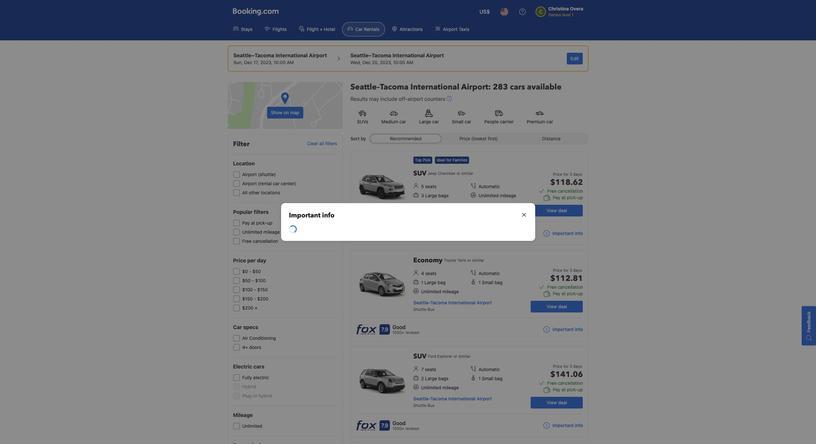 Task type: describe. For each thing, give the bounding box(es) containing it.
- for $0
[[249, 269, 251, 274]]

seattle–tacoma international airport: 283 cars available
[[351, 82, 562, 93]]

economy
[[413, 256, 443, 265]]

fully
[[242, 375, 252, 381]]

jeep
[[428, 171, 437, 176]]

0 horizontal spatial $200
[[242, 305, 253, 311]]

feedback
[[806, 312, 812, 333]]

info inside important info dialog
[[322, 211, 335, 220]]

small for $141.06
[[482, 376, 494, 382]]

4+ doors
[[242, 345, 261, 350]]

center)
[[281, 181, 296, 186]]

small inside button
[[452, 119, 464, 124]]

edit
[[571, 56, 579, 61]]

up for $118.62
[[578, 195, 583, 200]]

airport inside the skip to main content element
[[443, 26, 458, 32]]

similar for $141.06
[[459, 354, 471, 359]]

deal for $112.81
[[558, 304, 567, 310]]

(rental
[[258, 181, 272, 186]]

1 vertical spatial $50
[[242, 278, 251, 284]]

electric cars
[[233, 364, 264, 370]]

seattle-tacoma international airport shuttle bus for $112.81
[[413, 300, 492, 312]]

map
[[290, 110, 299, 115]]

price for 3 days: $118.62
[[550, 172, 583, 188]]

seattle–tacoma for seattle–tacoma international airport wed, dec 20, 2023, 10:00 am
[[351, 52, 391, 58]]

hybrid
[[259, 393, 272, 399]]

stays link
[[228, 22, 258, 36]]

up down popular filters
[[267, 220, 272, 226]]

view for $112.81
[[547, 304, 557, 310]]

car for small car
[[465, 119, 471, 124]]

deal for $141.06
[[558, 400, 567, 406]]

price per day
[[233, 258, 266, 264]]

days: for $112.81
[[573, 268, 583, 273]]

small for $112.81
[[482, 280, 494, 285]]

show
[[271, 110, 283, 115]]

hotel
[[324, 26, 335, 32]]

view for $141.06
[[547, 400, 557, 406]]

flights link
[[259, 22, 292, 36]]

other
[[249, 190, 260, 196]]

explorer
[[437, 354, 453, 359]]

car rentals link
[[342, 22, 385, 36]]

for right ideal
[[447, 158, 452, 163]]

2 large bags
[[421, 376, 449, 382]]

pick- down popular filters
[[256, 220, 267, 226]]

families
[[453, 158, 468, 163]]

location
[[233, 161, 255, 167]]

car rentals
[[355, 26, 380, 32]]

free cancellation for $118.62
[[547, 188, 583, 194]]

clear all filters button
[[307, 141, 337, 146]]

pay at pick-up for $141.06
[[553, 387, 583, 393]]

yaris
[[457, 258, 466, 263]]

5
[[421, 184, 424, 189]]

for for $118.62
[[564, 172, 569, 177]]

in
[[254, 393, 257, 399]]

filter
[[233, 140, 250, 149]]

pick-up date element
[[233, 59, 327, 66]]

attractions link
[[386, 22, 428, 36]]

3 for $112.81
[[570, 268, 572, 273]]

people
[[485, 119, 499, 124]]

people carrier
[[485, 119, 514, 124]]

may
[[369, 96, 379, 102]]

carrier
[[500, 119, 514, 124]]

1 for $141.06
[[479, 376, 481, 382]]

car for premium car
[[547, 119, 553, 124]]

seattle–tacoma international airport wed, dec 20, 2023, 10:00 am
[[351, 52, 444, 65]]

at for $141.06
[[562, 387, 566, 393]]

pay at pick-up down popular filters
[[242, 220, 272, 226]]

small car
[[452, 119, 471, 124]]

sort by element
[[369, 133, 589, 145]]

automatic for $141.06
[[479, 367, 500, 372]]

bags for 2 large bags
[[438, 376, 449, 382]]

car up "locations" at the left top of the page
[[273, 181, 280, 186]]

days: for $118.62
[[573, 172, 583, 177]]

show on map button
[[228, 82, 343, 129]]

important inside dialog
[[289, 211, 320, 220]]

pick- for $112.81
[[567, 291, 578, 297]]

sun,
[[233, 60, 243, 65]]

free cancellation up the day
[[242, 239, 278, 244]]

view for $118.62
[[547, 208, 557, 213]]

price for $118.62
[[553, 172, 563, 177]]

0 horizontal spatial $150
[[242, 296, 253, 302]]

or for $141.06
[[454, 354, 457, 359]]

airport taxis link
[[430, 22, 475, 36]]

$118.62
[[550, 177, 583, 188]]

large for 4 seats
[[425, 280, 437, 285]]

skip to main content element
[[0, 0, 816, 40]]

airport:
[[461, 82, 491, 93]]

$0 - $50
[[242, 269, 261, 274]]

7
[[421, 367, 424, 372]]

0 vertical spatial $200
[[257, 296, 269, 302]]

results
[[351, 96, 368, 102]]

view deal for $118.62
[[547, 208, 567, 213]]

dec for seattle–tacoma international airport wed, dec 20, 2023, 10:00 am
[[363, 60, 371, 65]]

cherokee
[[438, 171, 456, 176]]

car for medium car
[[400, 119, 406, 124]]

1 automatic from the top
[[479, 184, 500, 189]]

doors
[[249, 345, 261, 350]]

days: for $141.06
[[573, 364, 583, 369]]

bag for $141.06
[[495, 376, 503, 382]]

$0
[[242, 269, 248, 274]]

seattle–tacoma international airport sun, dec 17, 2023, 10:00 am
[[233, 52, 327, 65]]

at for $118.62
[[562, 195, 566, 200]]

international for 283
[[411, 82, 460, 93]]

$150 - $200
[[242, 296, 269, 302]]

conditioning
[[249, 336, 276, 341]]

air conditioning
[[242, 336, 276, 341]]

popular
[[233, 209, 253, 215]]

10:00 for seattle–tacoma international airport sun, dec 17, 2023, 10:00 am
[[274, 60, 286, 65]]

$141.06
[[550, 370, 583, 380]]

3 for $141.06
[[570, 364, 572, 369]]

flight + hotel link
[[294, 22, 341, 36]]

sort
[[351, 136, 360, 141]]

flights
[[273, 26, 287, 32]]

fully electric
[[242, 375, 269, 381]]

clear all filters
[[307, 141, 337, 146]]

locations
[[261, 190, 280, 196]]

top pick
[[415, 158, 431, 163]]

large for 5 seats
[[425, 193, 437, 198]]

suv for suv ford explorer or similar
[[413, 352, 427, 361]]

filters inside button
[[325, 141, 337, 146]]

view deal button for $118.62
[[531, 205, 583, 217]]

popular filters
[[233, 209, 269, 215]]

free cancellation for $141.06
[[547, 381, 583, 386]]

up for $141.06
[[578, 387, 583, 393]]

price left per
[[233, 258, 246, 264]]

similar inside suv jeep cherokee or similar
[[462, 171, 474, 176]]

taxis
[[459, 26, 469, 32]]

1 for $112.81
[[479, 280, 481, 285]]

seats for $112.81
[[425, 271, 437, 276]]

dec for seattle–tacoma international airport sun, dec 17, 2023, 10:00 am
[[244, 60, 252, 65]]

seattle- for $141.06
[[413, 396, 431, 402]]

results may include off-airport counters
[[351, 96, 445, 102]]

seattle–tacoma for seattle–tacoma international airport: 283 cars available
[[351, 82, 409, 93]]

2023, for seattle–tacoma international airport wed, dec 20, 2023, 10:00 am
[[380, 60, 392, 65]]

medium
[[381, 119, 398, 124]]

cancellation for $112.81
[[558, 284, 583, 290]]

car for car specs
[[233, 325, 242, 330]]

view deal button for $141.06
[[531, 397, 583, 409]]

tacoma for $141.06
[[431, 396, 447, 402]]

all other locations
[[242, 190, 280, 196]]

large car button
[[413, 106, 446, 129]]

pay down popular in the left top of the page
[[242, 220, 250, 226]]

pay for $118.62
[[553, 195, 561, 200]]

3 down 5
[[421, 193, 424, 198]]

flight
[[307, 26, 319, 32]]

0 vertical spatial $100
[[255, 278, 266, 284]]

2023, for seattle–tacoma international airport sun, dec 17, 2023, 10:00 am
[[260, 60, 273, 65]]

3 large bags
[[421, 193, 449, 198]]

similar for $112.81
[[472, 258, 484, 263]]

suvs
[[357, 119, 368, 124]]



Task type: vqa. For each thing, say whether or not it's contained in the screenshot.
is's "as"
no



Task type: locate. For each thing, give the bounding box(es) containing it.
1 bags from the top
[[438, 193, 449, 198]]

seattle–tacoma up "may"
[[351, 82, 409, 93]]

1 vertical spatial suv
[[413, 352, 427, 361]]

1 supplied by rc - fox image from the top
[[356, 325, 377, 335]]

$200 down $100 - $150
[[257, 296, 269, 302]]

1 2023, from the left
[[260, 60, 273, 65]]

10:00
[[274, 60, 286, 65], [393, 60, 405, 65]]

pick- for $141.06
[[567, 387, 578, 393]]

bus down 2 large bags
[[428, 403, 435, 408]]

$50 - $100
[[242, 278, 266, 284]]

airport (rental car center)
[[242, 181, 296, 186]]

3 view deal from the top
[[547, 400, 567, 406]]

important info dialog
[[273, 196, 543, 249]]

cancellation down $141.06
[[558, 381, 583, 386]]

pay down "$112.81"
[[553, 291, 561, 297]]

0 vertical spatial product card group
[[351, 151, 589, 245]]

price for 3 days: $112.81
[[550, 268, 583, 284]]

include
[[380, 96, 397, 102]]

seattle–tacoma for seattle–tacoma international airport sun, dec 17, 2023, 10:00 am
[[233, 52, 274, 58]]

2023, inside seattle–tacoma international airport wed, dec 20, 2023, 10:00 am
[[380, 60, 392, 65]]

1 vertical spatial automatic
[[479, 271, 500, 276]]

0 horizontal spatial filters
[[254, 209, 269, 215]]

10:00 inside seattle–tacoma international airport sun, dec 17, 2023, 10:00 am
[[274, 60, 286, 65]]

1 seattle- from the top
[[413, 300, 431, 306]]

1 days: from the top
[[573, 172, 583, 177]]

1 vertical spatial $150
[[242, 296, 253, 302]]

seattle-tacoma international airport shuttle bus down 1 large bag in the bottom right of the page
[[413, 300, 492, 312]]

1
[[421, 280, 423, 285], [479, 280, 481, 285], [479, 376, 481, 382]]

free down $141.06
[[547, 381, 557, 386]]

2 vertical spatial days:
[[573, 364, 583, 369]]

suvs button
[[351, 106, 375, 129]]

2 bus from the top
[[428, 403, 435, 408]]

0 horizontal spatial +
[[255, 305, 258, 311]]

car inside 'button'
[[432, 119, 439, 124]]

pay down $118.62
[[553, 195, 561, 200]]

deal down $141.06
[[558, 400, 567, 406]]

suv left jeep
[[413, 169, 427, 178]]

$200 +
[[242, 305, 258, 311]]

pay down $141.06
[[553, 387, 561, 393]]

seats right 7
[[425, 367, 436, 372]]

view deal button down $141.06
[[531, 397, 583, 409]]

shuttle for $141.06
[[413, 403, 427, 408]]

1 horizontal spatial filters
[[325, 141, 337, 146]]

1 horizontal spatial 2023,
[[380, 60, 392, 65]]

2 shuttle from the top
[[413, 403, 427, 408]]

10:00 inside seattle–tacoma international airport wed, dec 20, 2023, 10:00 am
[[393, 60, 405, 65]]

1 horizontal spatial +
[[320, 26, 323, 32]]

2023, inside seattle–tacoma international airport sun, dec 17, 2023, 10:00 am
[[260, 60, 273, 65]]

pick- down "$112.81"
[[567, 291, 578, 297]]

am for seattle–tacoma international airport sun, dec 17, 2023, 10:00 am
[[287, 60, 294, 65]]

am inside seattle–tacoma international airport sun, dec 17, 2023, 10:00 am
[[287, 60, 294, 65]]

$50 down "$0" at the left of page
[[242, 278, 251, 284]]

free for $118.62
[[547, 188, 557, 194]]

drop-off location element
[[351, 51, 444, 59]]

info
[[322, 211, 335, 220], [575, 231, 583, 236], [575, 327, 583, 332], [575, 423, 583, 429]]

seattle-tacoma international airport shuttle bus down 2 large bags
[[413, 396, 492, 408]]

seats right 4
[[425, 271, 437, 276]]

cancellation for $141.06
[[558, 381, 583, 386]]

product card group containing $112.81
[[351, 251, 589, 342]]

price inside price for 3 days: $118.62
[[553, 172, 563, 177]]

pick- down $141.06
[[567, 387, 578, 393]]

seattle–tacoma up 17,
[[233, 52, 274, 58]]

5 seats
[[421, 184, 437, 189]]

0 vertical spatial seattle-
[[413, 300, 431, 306]]

supplied by rc - fox image for $112.81
[[356, 325, 377, 335]]

bag
[[438, 280, 446, 285], [495, 280, 503, 285], [495, 376, 503, 382]]

days: inside price for 3 days: $141.06
[[573, 364, 583, 369]]

seattle-tacoma international airport shuttle bus
[[413, 300, 492, 312], [413, 396, 492, 408]]

1 vertical spatial deal
[[558, 304, 567, 310]]

car specs
[[233, 325, 258, 330]]

2 view deal button from the top
[[531, 301, 583, 313]]

or inside suv jeep cherokee or similar
[[457, 171, 460, 176]]

2 view from the top
[[547, 304, 557, 310]]

cancellation up the day
[[253, 239, 278, 244]]

seattle-tacoma international airport shuttle bus for $141.06
[[413, 396, 492, 408]]

price for $141.06
[[553, 364, 563, 369]]

similar inside suv ford explorer or similar
[[459, 354, 471, 359]]

product card group
[[351, 151, 589, 245], [351, 251, 589, 342], [351, 347, 589, 438]]

1 tacoma from the top
[[431, 300, 447, 306]]

filters
[[325, 141, 337, 146], [254, 209, 269, 215]]

pay at pick-up for $118.62
[[553, 195, 583, 200]]

1 vertical spatial $100
[[242, 287, 253, 293]]

bus for $141.06
[[428, 403, 435, 408]]

1 vertical spatial bags
[[438, 376, 449, 382]]

- for $100
[[254, 287, 256, 293]]

0 horizontal spatial $100
[[242, 287, 253, 293]]

am
[[287, 60, 294, 65], [406, 60, 413, 65]]

view
[[547, 208, 557, 213], [547, 304, 557, 310], [547, 400, 557, 406]]

large for 7 seats
[[425, 376, 437, 382]]

0 vertical spatial bus
[[428, 307, 435, 312]]

2023, right 17,
[[260, 60, 273, 65]]

2 bags from the top
[[438, 376, 449, 382]]

$100 down $50 - $100
[[242, 287, 253, 293]]

0 vertical spatial tacoma
[[431, 300, 447, 306]]

2 vertical spatial view deal button
[[531, 397, 583, 409]]

3 deal from the top
[[558, 400, 567, 406]]

1 vertical spatial +
[[255, 305, 258, 311]]

bags for 3 large bags
[[438, 193, 449, 198]]

international for sun,
[[276, 52, 308, 58]]

4+
[[242, 345, 248, 350]]

3 inside price for 3 days: $141.06
[[570, 364, 572, 369]]

seattle-tacoma international airport button down 2 large bags
[[413, 396, 492, 402]]

1 vertical spatial seattle-tacoma international airport shuttle bus
[[413, 396, 492, 408]]

free for $112.81
[[547, 284, 557, 290]]

view deal down $118.62
[[547, 208, 567, 213]]

economy toyota yaris or similar
[[413, 256, 484, 265]]

for up $141.06
[[564, 364, 569, 369]]

free down "$112.81"
[[547, 284, 557, 290]]

specs
[[243, 325, 258, 330]]

view deal
[[547, 208, 567, 213], [547, 304, 567, 310], [547, 400, 567, 406]]

3 up $141.06
[[570, 364, 572, 369]]

0 vertical spatial seats
[[425, 184, 437, 189]]

seattle-tacoma international airport button for $112.81
[[413, 300, 492, 306]]

0 vertical spatial +
[[320, 26, 323, 32]]

pick-up location element
[[233, 51, 327, 59]]

2 view deal from the top
[[547, 304, 567, 310]]

$150 up the $150 - $200
[[257, 287, 268, 293]]

suv for suv jeep cherokee or similar
[[413, 169, 427, 178]]

medium car
[[381, 119, 406, 124]]

0 vertical spatial deal
[[558, 208, 567, 213]]

1 vertical spatial days:
[[573, 268, 583, 273]]

0 vertical spatial supplied by rc - fox image
[[356, 325, 377, 335]]

1 deal from the top
[[558, 208, 567, 213]]

airport inside seattle–tacoma international airport sun, dec 17, 2023, 10:00 am
[[309, 52, 327, 58]]

supplied by rc - fox image
[[356, 325, 377, 335], [356, 421, 377, 431]]

rentals
[[364, 26, 380, 32]]

view deal down $141.06
[[547, 400, 567, 406]]

cars up the electric
[[254, 364, 264, 370]]

am for seattle–tacoma international airport wed, dec 20, 2023, 10:00 am
[[406, 60, 413, 65]]

premium car button
[[520, 106, 560, 129]]

large right 2
[[425, 376, 437, 382]]

cancellation down $118.62
[[558, 188, 583, 194]]

international inside seattle–tacoma international airport sun, dec 17, 2023, 10:00 am
[[276, 52, 308, 58]]

3
[[570, 172, 572, 177], [421, 193, 424, 198], [570, 268, 572, 273], [570, 364, 572, 369]]

seats
[[425, 184, 437, 189], [425, 271, 437, 276], [425, 367, 436, 372]]

premium car
[[527, 119, 553, 124]]

2 vertical spatial or
[[454, 354, 457, 359]]

bus down 1 large bag in the bottom right of the page
[[428, 307, 435, 312]]

tacoma down 2 large bags
[[431, 396, 447, 402]]

ford
[[428, 354, 436, 359]]

airport (shuttle)
[[242, 172, 276, 177]]

international for wed,
[[393, 52, 425, 58]]

pay at pick-up for $112.81
[[553, 291, 583, 297]]

price up "$112.81"
[[553, 268, 563, 273]]

view deal for $112.81
[[547, 304, 567, 310]]

2 vertical spatial automatic
[[479, 367, 500, 372]]

by
[[361, 136, 366, 141]]

for inside price for 3 days: $112.81
[[564, 268, 569, 273]]

1 small bag for $141.06
[[479, 376, 503, 382]]

people carrier button
[[478, 106, 520, 129]]

price for 3 days: $141.06
[[550, 364, 583, 380]]

medium car button
[[375, 106, 413, 129]]

seattle–tacoma inside seattle–tacoma international airport wed, dec 20, 2023, 10:00 am
[[351, 52, 391, 58]]

seattle-
[[413, 300, 431, 306], [413, 396, 431, 402]]

2 vertical spatial similar
[[459, 354, 471, 359]]

2 vertical spatial important info button
[[544, 423, 583, 429]]

1 shuttle from the top
[[413, 307, 427, 312]]

important
[[289, 211, 320, 220], [553, 231, 574, 236], [553, 327, 574, 332], [553, 423, 574, 429]]

for inside price for 3 days: $141.06
[[564, 364, 569, 369]]

electric
[[253, 375, 269, 381]]

am down drop-off location element
[[406, 60, 413, 65]]

dec inside seattle–tacoma international airport sun, dec 17, 2023, 10:00 am
[[244, 60, 252, 65]]

large car
[[419, 119, 439, 124]]

similar inside economy toyota yaris or similar
[[472, 258, 484, 263]]

pick- down $118.62
[[567, 195, 578, 200]]

0 horizontal spatial $50
[[242, 278, 251, 284]]

free
[[547, 188, 557, 194], [242, 239, 252, 244], [547, 284, 557, 290], [547, 381, 557, 386]]

pick
[[423, 158, 431, 163]]

car for car rentals
[[355, 26, 363, 32]]

deal down "$112.81"
[[558, 304, 567, 310]]

1 vertical spatial car
[[233, 325, 242, 330]]

airport inside seattle–tacoma international airport wed, dec 20, 2023, 10:00 am
[[426, 52, 444, 58]]

or right explorer
[[454, 354, 457, 359]]

3 view from the top
[[547, 400, 557, 406]]

price up $118.62
[[553, 172, 563, 177]]

pick- for $118.62
[[567, 195, 578, 200]]

suv
[[413, 169, 427, 178], [413, 352, 427, 361]]

all
[[319, 141, 324, 146]]

seats for $141.06
[[425, 367, 436, 372]]

important info button for $141.06
[[544, 423, 583, 429]]

seattle- for $112.81
[[413, 300, 431, 306]]

2 10:00 from the left
[[393, 60, 405, 65]]

view deal button down "$112.81"
[[531, 301, 583, 313]]

tacoma for $112.81
[[431, 300, 447, 306]]

2 seattle-tacoma international airport shuttle bus from the top
[[413, 396, 492, 408]]

2 important info button from the top
[[544, 327, 583, 333]]

at down $118.62
[[562, 195, 566, 200]]

shuttle for $112.81
[[413, 307, 427, 312]]

plug-
[[242, 393, 254, 399]]

free cancellation down "$112.81"
[[547, 284, 583, 290]]

supplied by rc - fox image for $141.06
[[356, 421, 377, 431]]

1 vertical spatial cars
[[254, 364, 264, 370]]

2 days: from the top
[[573, 268, 583, 273]]

3 product card group from the top
[[351, 347, 589, 438]]

1 vertical spatial supplied by rc - fox image
[[356, 421, 377, 431]]

similar right yaris
[[472, 258, 484, 263]]

similar right explorer
[[459, 354, 471, 359]]

0 vertical spatial cars
[[510, 82, 525, 93]]

1 small bag for $112.81
[[479, 280, 503, 285]]

0 vertical spatial seattle-tacoma international airport button
[[413, 300, 492, 306]]

0 horizontal spatial 2023,
[[260, 60, 273, 65]]

am down pick-up location element
[[287, 60, 294, 65]]

pay at pick-up
[[553, 195, 583, 200], [242, 220, 272, 226], [553, 291, 583, 297], [553, 387, 583, 393]]

0 vertical spatial bags
[[438, 193, 449, 198]]

3 inside price for 3 days: $118.62
[[570, 172, 572, 177]]

car right premium
[[547, 119, 553, 124]]

$112.81
[[550, 273, 583, 284]]

1 horizontal spatial cars
[[510, 82, 525, 93]]

3 days: from the top
[[573, 364, 583, 369]]

- down $100 - $150
[[254, 296, 256, 302]]

at down "$112.81"
[[562, 291, 566, 297]]

car down counters
[[432, 119, 439, 124]]

+ left hotel
[[320, 26, 323, 32]]

premium
[[527, 119, 545, 124]]

1 horizontal spatial am
[[406, 60, 413, 65]]

0 vertical spatial view deal
[[547, 208, 567, 213]]

- for $150
[[254, 296, 256, 302]]

0 vertical spatial shuttle
[[413, 307, 427, 312]]

for for $141.06
[[564, 364, 569, 369]]

1 vertical spatial bus
[[428, 403, 435, 408]]

$100 up $100 - $150
[[255, 278, 266, 284]]

pay at pick-up down $118.62
[[553, 195, 583, 200]]

2 am from the left
[[406, 60, 413, 65]]

1 vertical spatial view deal
[[547, 304, 567, 310]]

3 view deal button from the top
[[531, 397, 583, 409]]

0 vertical spatial important info button
[[544, 230, 583, 237]]

free for $141.06
[[547, 381, 557, 386]]

0 vertical spatial or
[[457, 171, 460, 176]]

price inside price for 3 days: $141.06
[[553, 364, 563, 369]]

filters right all
[[325, 141, 337, 146]]

view deal button
[[531, 205, 583, 217], [531, 301, 583, 313], [531, 397, 583, 409]]

am inside seattle–tacoma international airport wed, dec 20, 2023, 10:00 am
[[406, 60, 413, 65]]

1 vertical spatial $200
[[242, 305, 253, 311]]

airport taxis
[[443, 26, 469, 32]]

large
[[419, 119, 431, 124], [425, 193, 437, 198], [425, 280, 437, 285], [425, 376, 437, 382]]

0 horizontal spatial seattle–tacoma international airport group
[[233, 51, 327, 66]]

2 deal from the top
[[558, 304, 567, 310]]

airport
[[408, 96, 423, 102]]

bag for $112.81
[[495, 280, 503, 285]]

0 horizontal spatial car
[[233, 325, 242, 330]]

2 vertical spatial deal
[[558, 400, 567, 406]]

0 vertical spatial small
[[452, 119, 464, 124]]

2 seattle- from the top
[[413, 396, 431, 402]]

wed,
[[351, 60, 361, 65]]

price up $141.06
[[553, 364, 563, 369]]

1 view deal from the top
[[547, 208, 567, 213]]

product card group containing $141.06
[[351, 347, 589, 438]]

2 vertical spatial view deal
[[547, 400, 567, 406]]

for up "$112.81"
[[564, 268, 569, 273]]

1 vertical spatial tacoma
[[431, 396, 447, 402]]

2 tacoma from the top
[[431, 396, 447, 402]]

1 vertical spatial important info button
[[544, 327, 583, 333]]

- down $0 - $50
[[252, 278, 254, 284]]

1 vertical spatial seats
[[425, 271, 437, 276]]

0 vertical spatial 1 small bag
[[479, 280, 503, 285]]

1 vertical spatial seattle-
[[413, 396, 431, 402]]

seattle- down 1 large bag in the bottom right of the page
[[413, 300, 431, 306]]

+ inside the skip to main content element
[[320, 26, 323, 32]]

counters
[[425, 96, 445, 102]]

0 vertical spatial days:
[[573, 172, 583, 177]]

1 am from the left
[[287, 60, 294, 65]]

$50 up $50 - $100
[[253, 269, 261, 274]]

283
[[493, 82, 508, 93]]

seattle–tacoma international airport group
[[233, 51, 327, 66], [351, 51, 444, 66]]

- right "$0" at the left of page
[[249, 269, 251, 274]]

or inside suv ford explorer or similar
[[454, 354, 457, 359]]

car inside button
[[400, 119, 406, 124]]

edit button
[[567, 53, 583, 65]]

1 vertical spatial similar
[[472, 258, 484, 263]]

air
[[242, 336, 248, 341]]

price for $112.81
[[553, 268, 563, 273]]

1 bus from the top
[[428, 307, 435, 312]]

day
[[257, 258, 266, 264]]

suv jeep cherokee or similar
[[413, 169, 474, 178]]

or inside economy toyota yaris or similar
[[467, 258, 471, 263]]

pay for $112.81
[[553, 291, 561, 297]]

car up 'sort by' element
[[465, 119, 471, 124]]

2 dec from the left
[[363, 60, 371, 65]]

2 1 small bag from the top
[[479, 376, 503, 382]]

per
[[247, 258, 256, 264]]

0 horizontal spatial am
[[287, 60, 294, 65]]

1 suv from the top
[[413, 169, 427, 178]]

international inside seattle–tacoma international airport wed, dec 20, 2023, 10:00 am
[[393, 52, 425, 58]]

cancellation
[[558, 188, 583, 194], [253, 239, 278, 244], [558, 284, 583, 290], [558, 381, 583, 386]]

deal
[[558, 208, 567, 213], [558, 304, 567, 310], [558, 400, 567, 406]]

pay at pick-up down $141.06
[[553, 387, 583, 393]]

view deal down "$112.81"
[[547, 304, 567, 310]]

days: up $141.06
[[573, 364, 583, 369]]

large inside large car 'button'
[[419, 119, 431, 124]]

ideal for families
[[437, 158, 468, 163]]

3 up $118.62
[[570, 172, 572, 177]]

flight + hotel
[[307, 26, 335, 32]]

2 vertical spatial seats
[[425, 367, 436, 372]]

car left specs
[[233, 325, 242, 330]]

1 vertical spatial 1 small bag
[[479, 376, 503, 382]]

on
[[284, 110, 289, 115]]

free down $118.62
[[547, 188, 557, 194]]

1 seattle–tacoma international airport group from the left
[[233, 51, 327, 66]]

1 vertical spatial shuttle
[[413, 403, 427, 408]]

free up price per day
[[242, 239, 252, 244]]

days: inside price for 3 days: $112.81
[[573, 268, 583, 273]]

1 horizontal spatial car
[[355, 26, 363, 32]]

days: inside price for 3 days: $118.62
[[573, 172, 583, 177]]

dec inside seattle–tacoma international airport wed, dec 20, 2023, 10:00 am
[[363, 60, 371, 65]]

0 horizontal spatial dec
[[244, 60, 252, 65]]

off-
[[399, 96, 408, 102]]

pay for $141.06
[[553, 387, 561, 393]]

3 up "$112.81"
[[570, 268, 572, 273]]

2 vertical spatial small
[[482, 376, 494, 382]]

0 vertical spatial view deal button
[[531, 205, 583, 217]]

0 horizontal spatial cars
[[254, 364, 264, 370]]

available
[[527, 82, 562, 93]]

automatic
[[479, 184, 500, 189], [479, 271, 500, 276], [479, 367, 500, 372]]

seattle- down 2
[[413, 396, 431, 402]]

2 automatic from the top
[[479, 271, 500, 276]]

or right yaris
[[467, 258, 471, 263]]

0 vertical spatial $50
[[253, 269, 261, 274]]

1 horizontal spatial 10:00
[[393, 60, 405, 65]]

1 horizontal spatial $100
[[255, 278, 266, 284]]

bags down suv jeep cherokee or similar at the top of the page
[[438, 193, 449, 198]]

$200 down the $150 - $200
[[242, 305, 253, 311]]

suv ford explorer or similar
[[413, 352, 471, 361]]

$100 - $150
[[242, 287, 268, 293]]

1 horizontal spatial $150
[[257, 287, 268, 293]]

1 vertical spatial filters
[[254, 209, 269, 215]]

2 supplied by rc - fox image from the top
[[356, 421, 377, 431]]

cancellation down "$112.81"
[[558, 284, 583, 290]]

or for $112.81
[[467, 258, 471, 263]]

1 seattle-tacoma international airport shuttle bus from the top
[[413, 300, 492, 312]]

2 suv from the top
[[413, 352, 427, 361]]

- up the $150 - $200
[[254, 287, 256, 293]]

1 horizontal spatial seattle–tacoma international airport group
[[351, 51, 444, 66]]

plug-in hybrid
[[242, 393, 272, 399]]

+ for $200
[[255, 305, 258, 311]]

seattle-tacoma international airport button for $141.06
[[413, 396, 492, 402]]

search summary element
[[228, 46, 589, 72]]

price
[[553, 172, 563, 177], [233, 258, 246, 264], [553, 268, 563, 273], [553, 364, 563, 369]]

product card group containing $118.62
[[351, 151, 589, 245]]

1 vertical spatial view
[[547, 304, 557, 310]]

for for $112.81
[[564, 268, 569, 273]]

3 inside price for 3 days: $112.81
[[570, 268, 572, 273]]

car left rentals
[[355, 26, 363, 32]]

3 for $118.62
[[570, 172, 572, 177]]

seattle-tacoma international airport button down 1 large bag in the bottom right of the page
[[413, 300, 492, 306]]

1 horizontal spatial $50
[[253, 269, 261, 274]]

1 vertical spatial product card group
[[351, 251, 589, 342]]

large down the airport
[[419, 119, 431, 124]]

$150 up $200 + at the left of the page
[[242, 296, 253, 302]]

deal for $118.62
[[558, 208, 567, 213]]

seats right 5
[[425, 184, 437, 189]]

1 dec from the left
[[244, 60, 252, 65]]

1 1 small bag from the top
[[479, 280, 503, 285]]

car for large car
[[432, 119, 439, 124]]

2 product card group from the top
[[351, 251, 589, 342]]

cancellation for $118.62
[[558, 188, 583, 194]]

important info button for $112.81
[[544, 327, 583, 333]]

seattle–tacoma inside seattle–tacoma international airport sun, dec 17, 2023, 10:00 am
[[233, 52, 274, 58]]

progress bar inside important info dialog
[[289, 225, 297, 234]]

dec left 20,
[[363, 60, 371, 65]]

automatic for $112.81
[[479, 271, 500, 276]]

0 vertical spatial view
[[547, 208, 557, 213]]

view deal for $141.06
[[547, 400, 567, 406]]

show on map
[[271, 110, 299, 115]]

tacoma down 1 large bag in the bottom right of the page
[[431, 300, 447, 306]]

3 important info button from the top
[[544, 423, 583, 429]]

10:00 for seattle–tacoma international airport wed, dec 20, 2023, 10:00 am
[[393, 60, 405, 65]]

clear
[[307, 141, 318, 146]]

2 seattle-tacoma international airport button from the top
[[413, 396, 492, 402]]

+ down the $150 - $200
[[255, 305, 258, 311]]

1 view from the top
[[547, 208, 557, 213]]

2023,
[[260, 60, 273, 65], [380, 60, 392, 65]]

price inside price for 3 days: $112.81
[[553, 268, 563, 273]]

10:00 down drop-off location element
[[393, 60, 405, 65]]

1 large bag
[[421, 280, 446, 285]]

$150
[[257, 287, 268, 293], [242, 296, 253, 302]]

10:00 down pick-up location element
[[274, 60, 286, 65]]

progress bar
[[289, 225, 297, 234]]

2 vertical spatial view
[[547, 400, 557, 406]]

1 10:00 from the left
[[274, 60, 286, 65]]

car inside the skip to main content element
[[355, 26, 363, 32]]

3 automatic from the top
[[479, 367, 500, 372]]

1 product card group from the top
[[351, 151, 589, 245]]

0 vertical spatial car
[[355, 26, 363, 32]]

2 seattle–tacoma international airport group from the left
[[351, 51, 444, 66]]

deal down $118.62
[[558, 208, 567, 213]]

1 important info button from the top
[[544, 230, 583, 237]]

$100
[[255, 278, 266, 284], [242, 287, 253, 293]]

seattle–tacoma up 20,
[[351, 52, 391, 58]]

up for $112.81
[[578, 291, 583, 297]]

for inside price for 3 days: $118.62
[[564, 172, 569, 177]]

0 vertical spatial filters
[[325, 141, 337, 146]]

1 vertical spatial or
[[467, 258, 471, 263]]

1 view deal button from the top
[[531, 205, 583, 217]]

2 vertical spatial product card group
[[351, 347, 589, 438]]

free cancellation down $141.06
[[547, 381, 583, 386]]

electric
[[233, 364, 252, 370]]

1 horizontal spatial dec
[[363, 60, 371, 65]]

0 horizontal spatial 10:00
[[274, 60, 286, 65]]

0 vertical spatial $150
[[257, 287, 268, 293]]

shuttle down 2
[[413, 403, 427, 408]]

view deal button down $118.62
[[531, 205, 583, 217]]

1 vertical spatial seattle-tacoma international airport button
[[413, 396, 492, 402]]

0 vertical spatial similar
[[462, 171, 474, 176]]

airport
[[443, 26, 458, 32], [309, 52, 327, 58], [426, 52, 444, 58], [242, 172, 257, 177], [242, 181, 257, 186], [477, 300, 492, 306], [477, 396, 492, 402]]

1 vertical spatial view deal button
[[531, 301, 583, 313]]

- for $50
[[252, 278, 254, 284]]

17,
[[254, 60, 259, 65]]

2 2023, from the left
[[380, 60, 392, 65]]

20,
[[372, 60, 379, 65]]

+ for flight
[[320, 26, 323, 32]]

0 vertical spatial seattle-tacoma international airport shuttle bus
[[413, 300, 492, 312]]

at down popular filters
[[251, 220, 255, 226]]

free cancellation for $112.81
[[547, 284, 583, 290]]

1 vertical spatial small
[[482, 280, 494, 285]]

1 small bag
[[479, 280, 503, 285], [479, 376, 503, 382]]

important info inside dialog
[[289, 211, 335, 220]]

free cancellation down $118.62
[[547, 188, 583, 194]]

1 horizontal spatial $200
[[257, 296, 269, 302]]

pay at pick-up down "$112.81"
[[553, 291, 583, 297]]

bags right 2
[[438, 376, 449, 382]]

bus for $112.81
[[428, 307, 435, 312]]

0 vertical spatial automatic
[[479, 184, 500, 189]]

0 vertical spatial suv
[[413, 169, 427, 178]]

drop-off date element
[[351, 59, 444, 66]]

tacoma
[[431, 300, 447, 306], [431, 396, 447, 402]]

at for $112.81
[[562, 291, 566, 297]]

1 seattle-tacoma international airport button from the top
[[413, 300, 492, 306]]



